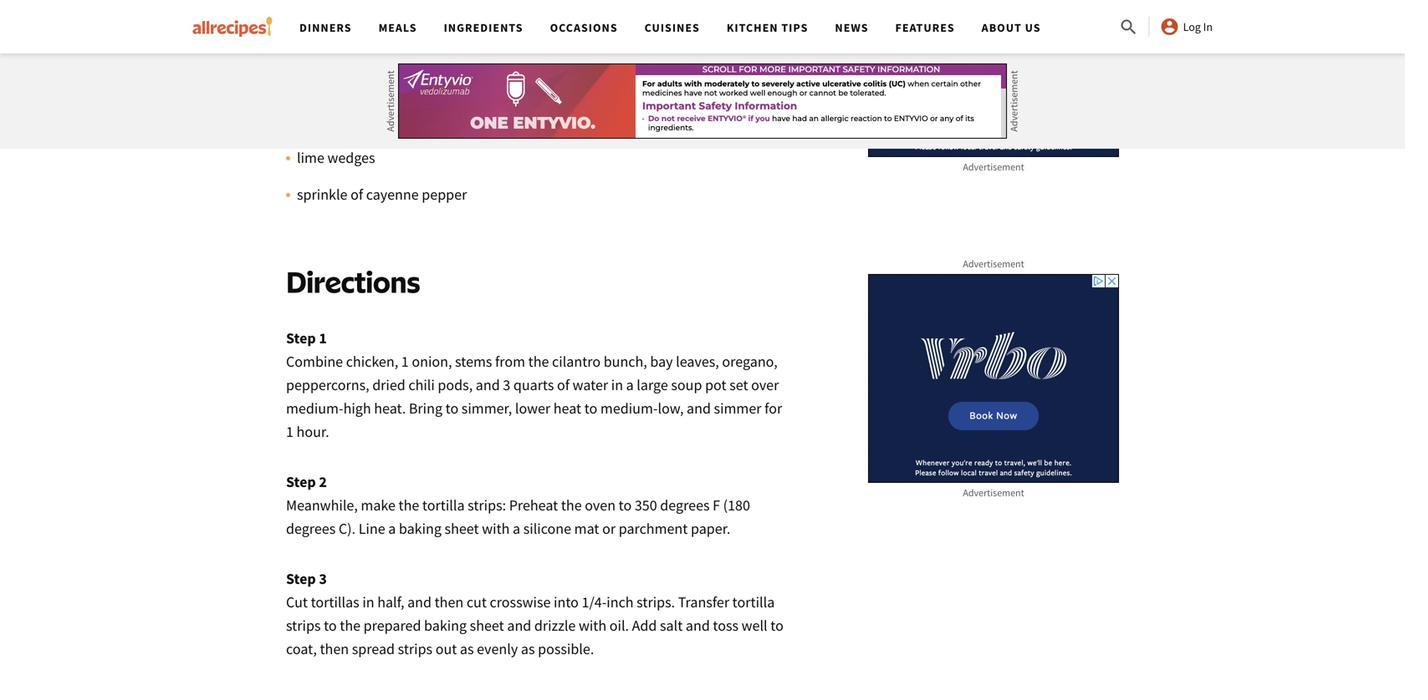 Task type: describe. For each thing, give the bounding box(es) containing it.
cuisines
[[645, 20, 700, 35]]

simmer,
[[462, 399, 512, 418]]

peppercorns,
[[286, 376, 369, 395]]

1 medium- from the left
[[286, 399, 343, 418]]

crumbled
[[376, 88, 437, 107]]

drizzle
[[534, 617, 576, 636]]

sliced
[[297, 15, 333, 33]]

over
[[751, 376, 779, 395]]

salt
[[660, 617, 683, 636]]

chicken,
[[346, 352, 398, 371]]

avocado
[[336, 15, 390, 33]]

1 horizontal spatial then
[[435, 593, 464, 612]]

1 vertical spatial then
[[320, 640, 349, 659]]

line
[[359, 520, 385, 539]]

meanwhile,
[[286, 496, 358, 515]]

oregano,
[[722, 352, 778, 371]]

with inside cut tortillas in half, and then cut crosswise into 1/4-inch strips. transfer tortilla strips to the prepared baking sheet and drizzle with oil. add salt and toss well to coat, then spread strips out as evenly as possible.
[[579, 617, 607, 636]]

1 horizontal spatial a
[[513, 520, 520, 539]]

stems
[[455, 352, 492, 371]]

quarts
[[513, 376, 554, 395]]

mexican
[[440, 88, 491, 107]]

make
[[361, 496, 396, 515]]

about
[[982, 20, 1022, 35]]

soup
[[671, 376, 702, 395]]

1/4-
[[582, 593, 607, 612]]

heat.
[[374, 399, 406, 418]]

bring
[[409, 399, 442, 418]]

3
[[503, 376, 510, 395]]

cilantro inside combine chicken, 1 onion, stems from the cilantro bunch, bay leaves, oregano, peppercorns, dried chili pods, and 3 quarts of water in a large soup pot set over medium-high heat. bring to simmer, lower heat to medium-low, and simmer for 1 hour.
[[552, 352, 601, 371]]

in
[[1203, 19, 1213, 34]]

pods,
[[438, 376, 473, 395]]

lime
[[297, 148, 324, 167]]

in inside cut tortillas in half, and then cut crosswise into 1/4-inch strips. transfer tortilla strips to the prepared baking sheet and drizzle with oil. add salt and toss well to coat, then spread strips out as evenly as possible.
[[362, 593, 374, 612]]

possible.
[[538, 640, 594, 659]]

tortilla inside meanwhile, make the tortilla strips: preheat the oven to 350 degrees f (180 degrees c). line a baking sheet with a silicone mat or parchment paper.
[[422, 496, 465, 515]]

c).
[[339, 520, 356, 539]]

chili
[[408, 376, 435, 395]]

or inside "shredded or crumbled mexican cheese, such as cotija"
[[359, 88, 373, 107]]

navigation containing dinners
[[286, 0, 1119, 54]]

directions
[[286, 264, 420, 300]]

1 vertical spatial 1
[[286, 423, 294, 442]]

or inside meanwhile, make the tortilla strips: preheat the oven to 350 degrees f (180 degrees c). line a baking sheet with a silicone mat or parchment paper.
[[602, 520, 616, 539]]

cut
[[286, 593, 308, 612]]

dried
[[372, 376, 405, 395]]

2 horizontal spatial as
[[521, 640, 535, 659]]

features
[[895, 20, 955, 35]]

evenly
[[477, 640, 518, 659]]

dinners
[[299, 20, 352, 35]]

us
[[1025, 20, 1041, 35]]

wedges
[[327, 148, 375, 167]]

the inside cut tortillas in half, and then cut crosswise into 1/4-inch strips. transfer tortilla strips to the prepared baking sheet and drizzle with oil. add salt and toss well to coat, then spread strips out as evenly as possible.
[[340, 617, 361, 636]]

to inside meanwhile, make the tortilla strips: preheat the oven to 350 degrees f (180 degrees c). line a baking sheet with a silicone mat or parchment paper.
[[619, 496, 632, 515]]

high
[[343, 399, 371, 418]]

about us
[[982, 20, 1041, 35]]

shredded
[[297, 88, 356, 107]]

features link
[[895, 20, 955, 35]]

to down water
[[584, 399, 597, 418]]

1 horizontal spatial 1
[[401, 352, 409, 371]]

half,
[[377, 593, 404, 612]]

ingredients
[[444, 20, 523, 35]]

baking inside cut tortillas in half, and then cut crosswise into 1/4-inch strips. transfer tortilla strips to the prepared baking sheet and drizzle with oil. add salt and toss well to coat, then spread strips out as evenly as possible.
[[424, 617, 467, 636]]

meals link
[[379, 20, 417, 35]]

and down soup
[[687, 399, 711, 418]]

tips
[[782, 20, 808, 35]]

lime wedges
[[297, 148, 375, 167]]

meanwhile, make the tortilla strips: preheat the oven to 350 degrees f (180 degrees c). line a baking sheet with a silicone mat or parchment paper.
[[286, 496, 750, 539]]

onion,
[[412, 352, 452, 371]]

parchment
[[619, 520, 688, 539]]

bay
[[650, 352, 673, 371]]

cut
[[467, 593, 487, 612]]

combine chicken, 1 onion, stems from the cilantro bunch, bay leaves, oregano, peppercorns, dried chili pods, and 3 quarts of water in a large soup pot set over medium-high heat. bring to simmer, lower heat to medium-low, and simmer for 1 hour.
[[286, 352, 782, 442]]

mat
[[574, 520, 599, 539]]

transfer
[[678, 593, 729, 612]]

strips.
[[637, 593, 675, 612]]

prepared
[[364, 617, 421, 636]]

the up mat
[[561, 496, 582, 515]]

shredded or crumbled mexican cheese, such as cotija
[[297, 88, 541, 130]]

kitchen tips link
[[727, 20, 808, 35]]

search image
[[1119, 17, 1139, 37]]

0 horizontal spatial a
[[388, 520, 396, 539]]

large
[[637, 376, 668, 395]]

f
[[713, 496, 720, 515]]

combine
[[286, 352, 343, 371]]

cheese,
[[494, 88, 541, 107]]

sheet inside cut tortillas in half, and then cut crosswise into 1/4-inch strips. transfer tortilla strips to the prepared baking sheet and drizzle with oil. add salt and toss well to coat, then spread strips out as evenly as possible.
[[470, 617, 504, 636]]

out
[[436, 640, 457, 659]]

of inside combine chicken, 1 onion, stems from the cilantro bunch, bay leaves, oregano, peppercorns, dried chili pods, and 3 quarts of water in a large soup pot set over medium-high heat. bring to simmer, lower heat to medium-low, and simmer for 1 hour.
[[557, 376, 570, 395]]

kitchen tips
[[727, 20, 808, 35]]

news
[[835, 20, 869, 35]]

water
[[573, 376, 608, 395]]

tortillas
[[311, 593, 359, 612]]



Task type: locate. For each thing, give the bounding box(es) containing it.
1 vertical spatial degrees
[[286, 520, 336, 539]]

1 horizontal spatial as
[[460, 640, 474, 659]]

in down bunch,
[[611, 376, 623, 395]]

oil.
[[610, 617, 629, 636]]

0 vertical spatial strips
[[286, 617, 321, 636]]

1 vertical spatial baking
[[424, 617, 467, 636]]

the right make
[[399, 496, 419, 515]]

in
[[611, 376, 623, 395], [362, 593, 374, 612]]

0 vertical spatial sheet
[[445, 520, 479, 539]]

chopped
[[297, 51, 353, 70]]

occasions
[[550, 20, 618, 35]]

advertisement region
[[868, 0, 1119, 157], [398, 64, 1007, 139], [868, 274, 1119, 483]]

cuisines link
[[645, 20, 700, 35]]

of up heat
[[557, 376, 570, 395]]

0 vertical spatial or
[[359, 88, 373, 107]]

paper.
[[691, 520, 730, 539]]

to down tortillas
[[324, 617, 337, 636]]

news link
[[835, 20, 869, 35]]

baking inside meanwhile, make the tortilla strips: preheat the oven to 350 degrees f (180 degrees c). line a baking sheet with a silicone mat or parchment paper.
[[399, 520, 442, 539]]

simmer
[[714, 399, 762, 418]]

2 medium- from the left
[[600, 399, 658, 418]]

(180
[[723, 496, 750, 515]]

to right well
[[770, 617, 784, 636]]

tortilla left "strips:"
[[422, 496, 465, 515]]

to
[[445, 399, 459, 418], [584, 399, 597, 418], [619, 496, 632, 515], [324, 617, 337, 636], [770, 617, 784, 636]]

1 vertical spatial sheet
[[470, 617, 504, 636]]

0 horizontal spatial or
[[359, 88, 373, 107]]

from
[[495, 352, 525, 371]]

tortilla up well
[[732, 593, 775, 612]]

about us link
[[982, 20, 1041, 35]]

with
[[482, 520, 510, 539], [579, 617, 607, 636]]

to left 350
[[619, 496, 632, 515]]

cilantro down 'meals' link
[[356, 51, 404, 70]]

sheet inside meanwhile, make the tortilla strips: preheat the oven to 350 degrees f (180 degrees c). line a baking sheet with a silicone mat or parchment paper.
[[445, 520, 479, 539]]

1 vertical spatial cilantro
[[552, 352, 601, 371]]

and down crosswise
[[507, 617, 531, 636]]

heat
[[553, 399, 581, 418]]

0 horizontal spatial in
[[362, 593, 374, 612]]

as right out
[[460, 640, 474, 659]]

and
[[476, 376, 500, 395], [687, 399, 711, 418], [407, 593, 432, 612], [507, 617, 531, 636], [686, 617, 710, 636]]

and right half,
[[407, 593, 432, 612]]

cilantro
[[356, 51, 404, 70], [552, 352, 601, 371]]

0 horizontal spatial tortilla
[[422, 496, 465, 515]]

1 horizontal spatial cilantro
[[552, 352, 601, 371]]

navigation
[[286, 0, 1119, 54]]

0 horizontal spatial strips
[[286, 617, 321, 636]]

account image
[[1160, 17, 1180, 37]]

to down pods,
[[445, 399, 459, 418]]

1 vertical spatial of
[[557, 376, 570, 395]]

sliced avocado
[[297, 15, 390, 33]]

0 vertical spatial cilantro
[[356, 51, 404, 70]]

dinners link
[[299, 20, 352, 35]]

for
[[765, 399, 782, 418]]

baking up out
[[424, 617, 467, 636]]

0 vertical spatial in
[[611, 376, 623, 395]]

ingredients link
[[444, 20, 523, 35]]

0 vertical spatial of
[[351, 185, 363, 204]]

bunch,
[[604, 352, 647, 371]]

chopped cilantro
[[297, 51, 404, 70]]

pepper
[[422, 185, 467, 204]]

such
[[297, 112, 326, 130]]

1 horizontal spatial strips
[[398, 640, 432, 659]]

or right mat
[[602, 520, 616, 539]]

as inside "shredded or crumbled mexican cheese, such as cotija"
[[329, 112, 343, 130]]

pot
[[705, 376, 726, 395]]

sprinkle
[[297, 185, 348, 204]]

strips up coat, at left bottom
[[286, 617, 321, 636]]

of
[[351, 185, 363, 204], [557, 376, 570, 395]]

1 left 'onion,'
[[401, 352, 409, 371]]

the down tortillas
[[340, 617, 361, 636]]

1 vertical spatial tortilla
[[732, 593, 775, 612]]

crosswise
[[490, 593, 551, 612]]

0 horizontal spatial degrees
[[286, 520, 336, 539]]

of right sprinkle
[[351, 185, 363, 204]]

with inside meanwhile, make the tortilla strips: preheat the oven to 350 degrees f (180 degrees c). line a baking sheet with a silicone mat or parchment paper.
[[482, 520, 510, 539]]

then right coat, at left bottom
[[320, 640, 349, 659]]

coat,
[[286, 640, 317, 659]]

0 horizontal spatial 1
[[286, 423, 294, 442]]

a right line
[[388, 520, 396, 539]]

sheet down "strips:"
[[445, 520, 479, 539]]

1 horizontal spatial degrees
[[660, 496, 710, 515]]

home image
[[192, 17, 273, 37]]

1 horizontal spatial tortilla
[[732, 593, 775, 612]]

0 vertical spatial 1
[[401, 352, 409, 371]]

1 horizontal spatial in
[[611, 376, 623, 395]]

0 horizontal spatial then
[[320, 640, 349, 659]]

0 horizontal spatial cilantro
[[356, 51, 404, 70]]

in left half,
[[362, 593, 374, 612]]

and down "transfer"
[[686, 617, 710, 636]]

baking right line
[[399, 520, 442, 539]]

then left cut
[[435, 593, 464, 612]]

1 vertical spatial strips
[[398, 640, 432, 659]]

sheet
[[445, 520, 479, 539], [470, 617, 504, 636]]

a inside combine chicken, 1 onion, stems from the cilantro bunch, bay leaves, oregano, peppercorns, dried chili pods, and 3 quarts of water in a large soup pot set over medium-high heat. bring to simmer, lower heat to medium-low, and simmer for 1 hour.
[[626, 376, 634, 395]]

degrees down meanwhile,
[[286, 520, 336, 539]]

a left large
[[626, 376, 634, 395]]

log in
[[1183, 19, 1213, 34]]

tortilla
[[422, 496, 465, 515], [732, 593, 775, 612]]

1 vertical spatial with
[[579, 617, 607, 636]]

strips:
[[468, 496, 506, 515]]

meals
[[379, 20, 417, 35]]

into
[[554, 593, 579, 612]]

1 left hour. on the bottom of the page
[[286, 423, 294, 442]]

leaves,
[[676, 352, 719, 371]]

as right evenly
[[521, 640, 535, 659]]

add
[[632, 617, 657, 636]]

tortilla inside cut tortillas in half, and then cut crosswise into 1/4-inch strips. transfer tortilla strips to the prepared baking sheet and drizzle with oil. add salt and toss well to coat, then spread strips out as evenly as possible.
[[732, 593, 775, 612]]

kitchen
[[727, 20, 778, 35]]

0 horizontal spatial with
[[482, 520, 510, 539]]

cotija
[[346, 112, 381, 130]]

the inside combine chicken, 1 onion, stems from the cilantro bunch, bay leaves, oregano, peppercorns, dried chili pods, and 3 quarts of water in a large soup pot set over medium-high heat. bring to simmer, lower heat to medium-low, and simmer for 1 hour.
[[528, 352, 549, 371]]

log in link
[[1160, 17, 1213, 37]]

degrees
[[660, 496, 710, 515], [286, 520, 336, 539]]

occasions link
[[550, 20, 618, 35]]

0 vertical spatial baking
[[399, 520, 442, 539]]

well
[[742, 617, 767, 636]]

hour.
[[297, 423, 329, 442]]

0 horizontal spatial medium-
[[286, 399, 343, 418]]

1 horizontal spatial or
[[602, 520, 616, 539]]

inch
[[607, 593, 634, 612]]

1 horizontal spatial of
[[557, 376, 570, 395]]

in inside combine chicken, 1 onion, stems from the cilantro bunch, bay leaves, oregano, peppercorns, dried chili pods, and 3 quarts of water in a large soup pot set over medium-high heat. bring to simmer, lower heat to medium-low, and simmer for 1 hour.
[[611, 376, 623, 395]]

1 vertical spatial in
[[362, 593, 374, 612]]

and left 3
[[476, 376, 500, 395]]

medium- down large
[[600, 399, 658, 418]]

0 vertical spatial degrees
[[660, 496, 710, 515]]

0 vertical spatial tortilla
[[422, 496, 465, 515]]

350
[[635, 496, 657, 515]]

the up quarts
[[528, 352, 549, 371]]

1 horizontal spatial medium-
[[600, 399, 658, 418]]

degrees left f
[[660, 496, 710, 515]]

lower
[[515, 399, 550, 418]]

cilantro up water
[[552, 352, 601, 371]]

strips left out
[[398, 640, 432, 659]]

0 horizontal spatial of
[[351, 185, 363, 204]]

2 horizontal spatial a
[[626, 376, 634, 395]]

0 vertical spatial then
[[435, 593, 464, 612]]

with down "strips:"
[[482, 520, 510, 539]]

a down preheat on the left bottom of page
[[513, 520, 520, 539]]

silicone
[[523, 520, 571, 539]]

0 horizontal spatial as
[[329, 112, 343, 130]]

medium- up hour. on the bottom of the page
[[286, 399, 343, 418]]

spread
[[352, 640, 395, 659]]

strips
[[286, 617, 321, 636], [398, 640, 432, 659]]

as right such
[[329, 112, 343, 130]]

sheet down cut
[[470, 617, 504, 636]]

1 vertical spatial or
[[602, 520, 616, 539]]

sprinkle of cayenne pepper
[[297, 185, 467, 204]]

low,
[[658, 399, 684, 418]]

with down '1/4-'
[[579, 617, 607, 636]]

cayenne
[[366, 185, 419, 204]]

or up cotija
[[359, 88, 373, 107]]

toss
[[713, 617, 739, 636]]

the
[[528, 352, 549, 371], [399, 496, 419, 515], [561, 496, 582, 515], [340, 617, 361, 636]]

log
[[1183, 19, 1201, 34]]

0 vertical spatial with
[[482, 520, 510, 539]]

cut tortillas in half, and then cut crosswise into 1/4-inch strips. transfer tortilla strips to the prepared baking sheet and drizzle with oil. add salt and toss well to coat, then spread strips out as evenly as possible.
[[286, 593, 784, 659]]

1 horizontal spatial with
[[579, 617, 607, 636]]

preheat
[[509, 496, 558, 515]]

oven
[[585, 496, 616, 515]]



Task type: vqa. For each thing, say whether or not it's contained in the screenshot.
the Or,
no



